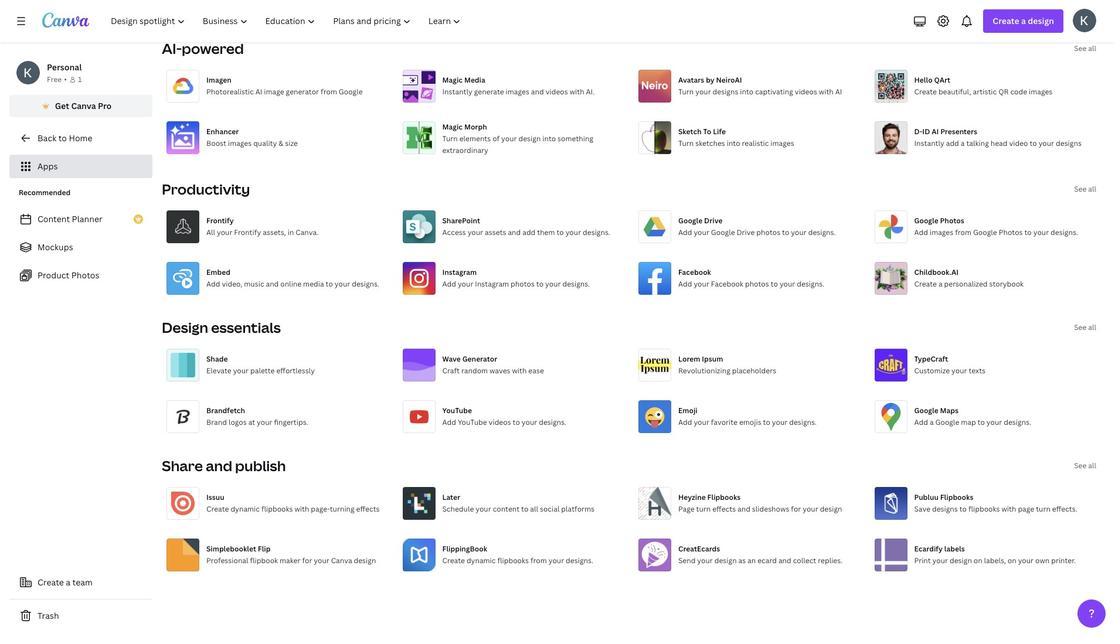 Task type: locate. For each thing, give the bounding box(es) containing it.
something
[[558, 134, 593, 144]]

0 vertical spatial photos
[[940, 216, 964, 226]]

canva
[[71, 100, 96, 111], [331, 556, 352, 566]]

0 vertical spatial facebook
[[678, 267, 711, 277]]

facebook
[[678, 267, 711, 277], [711, 279, 743, 289]]

product photos link
[[9, 264, 152, 287]]

1 effects from the left
[[356, 504, 380, 514]]

dynamic up simplebooklet
[[231, 504, 260, 514]]

1 vertical spatial for
[[302, 556, 312, 566]]

0 horizontal spatial turn
[[696, 504, 711, 514]]

flipbooks inside the issuu create dynamic flipbooks with page-turning effects
[[261, 504, 293, 514]]

elevate
[[206, 366, 231, 376]]

add inside instagram add your instagram photos to your designs.
[[442, 279, 456, 289]]

mockups
[[38, 242, 73, 253]]

videos
[[546, 87, 568, 97], [795, 87, 817, 97], [489, 417, 511, 427]]

effects inside heyzine flipbooks page turn effects and slideshows for your design
[[712, 504, 736, 514]]

frontify left assets,
[[234, 227, 261, 237]]

for right maker
[[302, 556, 312, 566]]

designs down neiroai
[[713, 87, 738, 97]]

from down social on the bottom of page
[[531, 556, 547, 566]]

1 horizontal spatial ai
[[835, 87, 842, 97]]

a inside "childbook.ai create a personalized storybook"
[[939, 279, 943, 289]]

into inside magic morph turn elements of your design into something extraordinary
[[543, 134, 556, 144]]

turn inside avatars by neiroai turn your designs into captivating videos with ai
[[678, 87, 694, 97]]

maker
[[280, 556, 300, 566]]

into left something on the right of the page
[[543, 134, 556, 144]]

create a team
[[38, 577, 93, 588]]

all for and
[[1088, 461, 1096, 471]]

generator
[[286, 87, 319, 97]]

0 vertical spatial frontify
[[206, 216, 234, 226]]

flip
[[258, 544, 271, 554]]

1 horizontal spatial effects
[[712, 504, 736, 514]]

4 see all button from the top
[[1074, 460, 1096, 472]]

own
[[1035, 556, 1050, 566]]

free •
[[47, 74, 67, 84]]

dynamic for flippingbook
[[467, 556, 496, 566]]

0 horizontal spatial frontify
[[206, 216, 234, 226]]

1 horizontal spatial designs
[[932, 504, 958, 514]]

1 horizontal spatial instantly
[[914, 138, 944, 148]]

your inside typecraft customize your texts
[[952, 366, 967, 376]]

photos up 'childbook.ai'
[[940, 216, 964, 226]]

flipbooks down content
[[497, 556, 529, 566]]

turn right page
[[1036, 504, 1051, 514]]

see all button for essentials
[[1074, 322, 1096, 334]]

with left ai.
[[570, 87, 584, 97]]

to inside emoji add your favorite emojis to your designs.
[[763, 417, 770, 427]]

1 horizontal spatial flipbooks
[[940, 492, 974, 502]]

sketch to life turn sketches into realistic images
[[678, 127, 794, 148]]

google maps add a google map to your designs.
[[914, 406, 1031, 427]]

0 horizontal spatial designs
[[713, 87, 738, 97]]

photos up storybook
[[999, 227, 1023, 237]]

with left page-
[[295, 504, 309, 514]]

add for and
[[523, 227, 536, 237]]

1 horizontal spatial flipbooks
[[497, 556, 529, 566]]

1 vertical spatial magic
[[442, 122, 463, 132]]

them
[[537, 227, 555, 237]]

0 vertical spatial for
[[791, 504, 801, 514]]

and up issuu
[[206, 456, 232, 475]]

0 vertical spatial youtube
[[442, 406, 472, 416]]

list
[[9, 208, 152, 287]]

on left labels,
[[974, 556, 982, 566]]

2 horizontal spatial videos
[[795, 87, 817, 97]]

videos inside avatars by neiroai turn your designs into captivating videos with ai
[[795, 87, 817, 97]]

hello
[[914, 75, 933, 85]]

1 vertical spatial from
[[955, 227, 972, 237]]

0 horizontal spatial flipbooks
[[261, 504, 293, 514]]

d-id ai presenters instantly add a talking head video to your designs
[[914, 127, 1082, 148]]

photos inside instagram add your instagram photos to your designs.
[[511, 279, 535, 289]]

1 see all button from the top
[[1074, 43, 1096, 54]]

design inside "createcards send your design as an ecard and collect replies."
[[715, 556, 737, 566]]

0 vertical spatial magic
[[442, 75, 463, 85]]

1 horizontal spatial videos
[[546, 87, 568, 97]]

videos right captivating
[[795, 87, 817, 97]]

2 magic from the top
[[442, 122, 463, 132]]

0 horizontal spatial ai
[[255, 87, 262, 97]]

images right code on the top of page
[[1029, 87, 1053, 97]]

2 horizontal spatial flipbooks
[[969, 504, 1000, 514]]

1 horizontal spatial turn
[[1036, 504, 1051, 514]]

home
[[69, 133, 92, 144]]

instagram down access
[[442, 267, 477, 277]]

turn inside sketch to life turn sketches into realistic images
[[678, 138, 694, 148]]

designs inside d-id ai presenters instantly add a talking head video to your designs
[[1056, 138, 1082, 148]]

youtube down craft
[[442, 406, 472, 416]]

access
[[442, 227, 466, 237]]

heyzine
[[678, 492, 706, 502]]

add
[[946, 138, 959, 148], [523, 227, 536, 237]]

2 flipbooks from the left
[[940, 492, 974, 502]]

embed add video, music and online media to your designs.
[[206, 267, 379, 289]]

to inside google photos add images from google photos to your designs.
[[1025, 227, 1032, 237]]

design down turning
[[354, 556, 376, 566]]

images right the generate
[[506, 87, 529, 97]]

0 horizontal spatial flipbooks
[[707, 492, 741, 502]]

your inside heyzine flipbooks page turn effects and slideshows for your design
[[803, 504, 818, 514]]

and right the generate
[[531, 87, 544, 97]]

photorealistic
[[206, 87, 254, 97]]

neiroai
[[716, 75, 742, 85]]

wave generator craft random waves with ease
[[442, 354, 544, 376]]

createcards
[[678, 544, 720, 554]]

1 horizontal spatial drive
[[737, 227, 755, 237]]

dynamic
[[231, 504, 260, 514], [467, 556, 496, 566]]

1 horizontal spatial dynamic
[[467, 556, 496, 566]]

design down labels
[[950, 556, 972, 566]]

see all button for and
[[1074, 460, 1096, 472]]

google drive add your google drive photos to your designs.
[[678, 216, 836, 237]]

your inside avatars by neiroai turn your designs into captivating videos with ai
[[695, 87, 711, 97]]

on right labels,
[[1008, 556, 1017, 566]]

with left ease
[[512, 366, 527, 376]]

pro
[[98, 100, 112, 111]]

canva inside simplebooklet flip professional flipbook maker for your canva design
[[331, 556, 352, 566]]

2 horizontal spatial photos
[[999, 227, 1023, 237]]

effects right page
[[712, 504, 736, 514]]

and right ecard
[[779, 556, 791, 566]]

frontify up all
[[206, 216, 234, 226]]

flipbooks inside flippingbook create dynamic flipbooks from your designs.
[[497, 556, 529, 566]]

2 horizontal spatial designs
[[1056, 138, 1082, 148]]

magic for turn
[[442, 122, 463, 132]]

0 horizontal spatial photos
[[71, 270, 99, 281]]

typecraft
[[914, 354, 948, 364]]

fingertips.
[[274, 417, 308, 427]]

as
[[738, 556, 746, 566]]

1 vertical spatial designs
[[1056, 138, 1082, 148]]

create a design button
[[983, 9, 1064, 33]]

see for and
[[1074, 461, 1087, 471]]

2 vertical spatial photos
[[71, 270, 99, 281]]

with right captivating
[[819, 87, 834, 97]]

photos inside list
[[71, 270, 99, 281]]

a inside button
[[66, 577, 70, 588]]

life
[[713, 127, 726, 137]]

0 horizontal spatial from
[[321, 87, 337, 97]]

add down presenters at the top right of the page
[[946, 138, 959, 148]]

1 horizontal spatial from
[[531, 556, 547, 566]]

1 vertical spatial drive
[[737, 227, 755, 237]]

designs. inside google drive add your google drive photos to your designs.
[[808, 227, 836, 237]]

flipbooks for effects
[[707, 492, 741, 502]]

0 horizontal spatial canva
[[71, 100, 96, 111]]

your inside flippingbook create dynamic flipbooks from your designs.
[[549, 556, 564, 566]]

imagen
[[206, 75, 232, 85]]

add inside sharepoint access your assets and add them to your designs.
[[523, 227, 536, 237]]

1 vertical spatial instagram
[[475, 279, 509, 289]]

into down neiroai
[[740, 87, 754, 97]]

assets,
[[263, 227, 286, 237]]

into left realistic on the right top of page
[[727, 138, 740, 148]]

turn down sketch
[[678, 138, 694, 148]]

from inside flippingbook create dynamic flipbooks from your designs.
[[531, 556, 547, 566]]

flipbooks up flip
[[261, 504, 293, 514]]

platforms
[[561, 504, 595, 514]]

for inside simplebooklet flip professional flipbook maker for your canva design
[[302, 556, 312, 566]]

dynamic inside flippingbook create dynamic flipbooks from your designs.
[[467, 556, 496, 566]]

online
[[280, 279, 301, 289]]

flipbooks for to
[[940, 492, 974, 502]]

with left page
[[1002, 504, 1016, 514]]

a
[[1021, 15, 1026, 26], [961, 138, 965, 148], [939, 279, 943, 289], [930, 417, 934, 427], [66, 577, 70, 588]]

videos down waves in the bottom left of the page
[[489, 417, 511, 427]]

designs down publuu
[[932, 504, 958, 514]]

social
[[540, 504, 560, 514]]

elements
[[459, 134, 491, 144]]

print
[[914, 556, 931, 566]]

design right of at the top left
[[519, 134, 541, 144]]

photos for google photos add images from google photos to your designs.
[[940, 216, 964, 226]]

to inside google drive add your google drive photos to your designs.
[[782, 227, 789, 237]]

1 vertical spatial instantly
[[914, 138, 944, 148]]

turn for turn your designs into captivating videos with ai
[[678, 87, 694, 97]]

your inside google maps add a google map to your designs.
[[987, 417, 1002, 427]]

instagram down assets
[[475, 279, 509, 289]]

and right music
[[266, 279, 279, 289]]

photos inside facebook add your facebook photos to your designs.
[[745, 279, 769, 289]]

design inside heyzine flipbooks page turn effects and slideshows for your design
[[820, 504, 842, 514]]

add
[[678, 227, 692, 237], [914, 227, 928, 237], [206, 279, 220, 289], [442, 279, 456, 289], [678, 279, 692, 289], [442, 417, 456, 427], [678, 417, 692, 427], [914, 417, 928, 427]]

1 horizontal spatial add
[[946, 138, 959, 148]]

all for essentials
[[1088, 322, 1096, 332]]

magic inside magic morph turn elements of your design into something extraordinary
[[442, 122, 463, 132]]

1 vertical spatial add
[[523, 227, 536, 237]]

to inside sharepoint access your assets and add them to your designs.
[[557, 227, 564, 237]]

youtube down random
[[458, 417, 487, 427]]

placeholders
[[732, 366, 776, 376]]

images inside sketch to life turn sketches into realistic images
[[771, 138, 794, 148]]

images right realistic on the right top of page
[[771, 138, 794, 148]]

content planner
[[38, 213, 103, 225]]

photos down mockups link
[[71, 270, 99, 281]]

2 see from the top
[[1074, 184, 1087, 194]]

instantly down 'id'
[[914, 138, 944, 148]]

get
[[55, 100, 69, 111]]

photos for instagram add your instagram photos to your designs.
[[511, 279, 535, 289]]

instantly inside d-id ai presenters instantly add a talking head video to your designs
[[914, 138, 944, 148]]

0 horizontal spatial for
[[302, 556, 312, 566]]

4 see from the top
[[1074, 461, 1087, 471]]

to
[[58, 133, 67, 144], [1030, 138, 1037, 148], [557, 227, 564, 237], [782, 227, 789, 237], [1025, 227, 1032, 237], [326, 279, 333, 289], [536, 279, 544, 289], [771, 279, 778, 289], [513, 417, 520, 427], [763, 417, 770, 427], [978, 417, 985, 427], [521, 504, 528, 514], [960, 504, 967, 514]]

1 vertical spatial canva
[[331, 556, 352, 566]]

captivating
[[755, 87, 793, 97]]

your inside the shade elevate your palette effortlessly
[[233, 366, 249, 376]]

1 vertical spatial dynamic
[[467, 556, 496, 566]]

magic
[[442, 75, 463, 85], [442, 122, 463, 132]]

add inside google drive add your google drive photos to your designs.
[[678, 227, 692, 237]]

0 vertical spatial add
[[946, 138, 959, 148]]

1 horizontal spatial photos
[[940, 216, 964, 226]]

3 see from the top
[[1074, 322, 1087, 332]]

0 vertical spatial dynamic
[[231, 504, 260, 514]]

facebook add your facebook photos to your designs.
[[678, 267, 824, 289]]

kendall parks image
[[1073, 9, 1096, 32]]

page
[[1018, 504, 1034, 514]]

design left as on the bottom right
[[715, 556, 737, 566]]

dynamic inside the issuu create dynamic flipbooks with page-turning effects
[[231, 504, 260, 514]]

0 vertical spatial drive
[[704, 216, 723, 226]]

frontify
[[206, 216, 234, 226], [234, 227, 261, 237]]

and
[[531, 87, 544, 97], [508, 227, 521, 237], [266, 279, 279, 289], [206, 456, 232, 475], [738, 504, 750, 514], [779, 556, 791, 566]]

3 see all button from the top
[[1074, 322, 1096, 334]]

0 horizontal spatial on
[[974, 556, 982, 566]]

&
[[279, 138, 283, 148]]

magic left morph
[[442, 122, 463, 132]]

simplebooklet flip professional flipbook maker for your canva design
[[206, 544, 376, 566]]

0 horizontal spatial instantly
[[442, 87, 472, 97]]

1 horizontal spatial canva
[[331, 556, 352, 566]]

and inside embed add video, music and online media to your designs.
[[266, 279, 279, 289]]

create inside button
[[38, 577, 64, 588]]

0 horizontal spatial dynamic
[[231, 504, 260, 514]]

ai inside imagen photorealistic ai image generator from google
[[255, 87, 262, 97]]

see all
[[1074, 43, 1096, 53], [1074, 184, 1096, 194], [1074, 322, 1096, 332], [1074, 461, 1096, 471]]

1 see all from the top
[[1074, 43, 1096, 53]]

photos for facebook add your facebook photos to your designs.
[[745, 279, 769, 289]]

flippingbook
[[442, 544, 487, 554]]

canva right maker
[[331, 556, 352, 566]]

3 see all from the top
[[1074, 322, 1096, 332]]

1 horizontal spatial on
[[1008, 556, 1017, 566]]

flipbooks inside publuu flipbooks save designs to flipbooks with page turn effects.
[[940, 492, 974, 502]]

with inside avatars by neiroai turn your designs into captivating videos with ai
[[819, 87, 834, 97]]

heyzine flipbooks page turn effects and slideshows for your design
[[678, 492, 842, 514]]

generate
[[474, 87, 504, 97]]

into inside avatars by neiroai turn your designs into captivating videos with ai
[[740, 87, 754, 97]]

create inside hello qart create beautiful, artistic qr code images
[[914, 87, 937, 97]]

dynamic down flippingbook
[[467, 556, 496, 566]]

from for flippingbook create dynamic flipbooks from your designs.
[[531, 556, 547, 566]]

from inside google photos add images from google photos to your designs.
[[955, 227, 972, 237]]

flipbooks for turning
[[261, 504, 293, 514]]

0 vertical spatial canva
[[71, 100, 96, 111]]

photos down sharepoint access your assets and add them to your designs.
[[511, 279, 535, 289]]

for right slideshows
[[791, 504, 801, 514]]

videos inside magic media instantly generate images and videos with ai.
[[546, 87, 568, 97]]

images up 'childbook.ai'
[[930, 227, 953, 237]]

0 horizontal spatial effects
[[356, 504, 380, 514]]

0 vertical spatial instagram
[[442, 267, 477, 277]]

images inside enhancer boost images quality & size
[[228, 138, 252, 148]]

photos down google drive add your google drive photos to your designs.
[[745, 279, 769, 289]]

magic media instantly generate images and videos with ai.
[[442, 75, 595, 97]]

designs. inside youtube add youtube videos to your designs.
[[539, 417, 566, 427]]

size
[[285, 138, 298, 148]]

instantly inside magic media instantly generate images and videos with ai.
[[442, 87, 472, 97]]

photos
[[940, 216, 964, 226], [999, 227, 1023, 237], [71, 270, 99, 281]]

flipbooks left page
[[969, 504, 1000, 514]]

to inside instagram add your instagram photos to your designs.
[[536, 279, 544, 289]]

ipsum
[[702, 354, 723, 364]]

to inside d-id ai presenters instantly add a talking head video to your designs
[[1030, 138, 1037, 148]]

canva left pro
[[71, 100, 96, 111]]

flippingbook create dynamic flipbooks from your designs.
[[442, 544, 593, 566]]

video
[[1009, 138, 1028, 148]]

add left them
[[523, 227, 536, 237]]

turning
[[330, 504, 355, 514]]

1 vertical spatial photos
[[999, 227, 1023, 237]]

0 horizontal spatial videos
[[489, 417, 511, 427]]

2 turn from the left
[[1036, 504, 1051, 514]]

designs right video at the top right
[[1056, 138, 1082, 148]]

sharepoint access your assets and add them to your designs.
[[442, 216, 610, 237]]

turn down avatars
[[678, 87, 694, 97]]

a inside google maps add a google map to your designs.
[[930, 417, 934, 427]]

flipbooks right heyzine
[[707, 492, 741, 502]]

instantly down the media
[[442, 87, 472, 97]]

2 vertical spatial from
[[531, 556, 547, 566]]

dynamic for issuu
[[231, 504, 260, 514]]

1 vertical spatial frontify
[[234, 227, 261, 237]]

your inside youtube add youtube videos to your designs.
[[522, 417, 537, 427]]

create a design
[[993, 15, 1054, 26]]

2 horizontal spatial from
[[955, 227, 972, 237]]

design up replies.
[[820, 504, 842, 514]]

google inside imagen photorealistic ai image generator from google
[[339, 87, 363, 97]]

head
[[991, 138, 1008, 148]]

flipbooks right publuu
[[940, 492, 974, 502]]

2 on from the left
[[1008, 556, 1017, 566]]

ecardify
[[914, 544, 943, 554]]

see all button for powered
[[1074, 43, 1096, 54]]

0 vertical spatial from
[[321, 87, 337, 97]]

2 horizontal spatial ai
[[932, 127, 939, 137]]

from inside imagen photorealistic ai image generator from google
[[321, 87, 337, 97]]

and right assets
[[508, 227, 521, 237]]

music
[[244, 279, 264, 289]]

1 see from the top
[[1074, 43, 1087, 53]]

from up "childbook.ai create a personalized storybook"
[[955, 227, 972, 237]]

2 effects from the left
[[712, 504, 736, 514]]

from right generator
[[321, 87, 337, 97]]

turn inside magic morph turn elements of your design into something extraordinary
[[442, 134, 458, 144]]

1 flipbooks from the left
[[707, 492, 741, 502]]

create a team button
[[9, 571, 152, 595]]

ai inside d-id ai presenters instantly add a talking head video to your designs
[[932, 127, 939, 137]]

0 horizontal spatial add
[[523, 227, 536, 237]]

0 vertical spatial instantly
[[442, 87, 472, 97]]

1 turn from the left
[[696, 504, 711, 514]]

all for powered
[[1088, 43, 1096, 53]]

on
[[974, 556, 982, 566], [1008, 556, 1017, 566]]

design left kendall parks icon
[[1028, 15, 1054, 26]]

1 horizontal spatial frontify
[[234, 227, 261, 237]]

1 horizontal spatial for
[[791, 504, 801, 514]]

design inside simplebooklet flip professional flipbook maker for your canva design
[[354, 556, 376, 566]]

by
[[706, 75, 715, 85]]

qart
[[934, 75, 950, 85]]

magic left the media
[[442, 75, 463, 85]]

photos up facebook add your facebook photos to your designs.
[[757, 227, 780, 237]]

media
[[464, 75, 485, 85]]

photos
[[757, 227, 780, 237], [511, 279, 535, 289], [745, 279, 769, 289]]

2 vertical spatial designs
[[932, 504, 958, 514]]

and left slideshows
[[738, 504, 750, 514]]

effects inside the issuu create dynamic flipbooks with page-turning effects
[[356, 504, 380, 514]]

0 vertical spatial designs
[[713, 87, 738, 97]]

lorem ipsum revolutionizing placeholders
[[678, 354, 776, 376]]

video,
[[222, 279, 242, 289]]

turn up extraordinary
[[442, 134, 458, 144]]

images down enhancer
[[228, 138, 252, 148]]

effects right turning
[[356, 504, 380, 514]]

id
[[922, 127, 930, 137]]

4 see all from the top
[[1074, 461, 1096, 471]]

1 magic from the top
[[442, 75, 463, 85]]

videos left ai.
[[546, 87, 568, 97]]

turn down heyzine
[[696, 504, 711, 514]]



Task type: describe. For each thing, give the bounding box(es) containing it.
your inside the frontify all your frontify assets, in canva.
[[217, 227, 232, 237]]

photos for product photos
[[71, 270, 99, 281]]

createcards send your design as an ecard and collect replies.
[[678, 544, 843, 566]]

labels,
[[984, 556, 1006, 566]]

image
[[264, 87, 284, 97]]

emojis
[[739, 417, 761, 427]]

canva inside button
[[71, 100, 96, 111]]

product
[[38, 270, 69, 281]]

at
[[248, 417, 255, 427]]

ai for imagen
[[255, 87, 262, 97]]

a inside d-id ai presenters instantly add a talking head video to your designs
[[961, 138, 965, 148]]

boost
[[206, 138, 226, 148]]

designs. inside google photos add images from google photos to your designs.
[[1051, 227, 1078, 237]]

design inside magic morph turn elements of your design into something extraordinary
[[519, 134, 541, 144]]

1 on from the left
[[974, 556, 982, 566]]

embed
[[206, 267, 230, 277]]

your inside simplebooklet flip professional flipbook maker for your canva design
[[314, 556, 329, 566]]

customize
[[914, 366, 950, 376]]

assets
[[485, 227, 506, 237]]

designs. inside google maps add a google map to your designs.
[[1004, 417, 1031, 427]]

see all for and
[[1074, 461, 1096, 471]]

turn inside publuu flipbooks save designs to flipbooks with page turn effects.
[[1036, 504, 1051, 514]]

share and publish
[[162, 456, 286, 475]]

designs inside avatars by neiroai turn your designs into captivating videos with ai
[[713, 87, 738, 97]]

with inside the issuu create dynamic flipbooks with page-turning effects
[[295, 504, 309, 514]]

shade elevate your palette effortlessly
[[206, 354, 315, 376]]

create inside "childbook.ai create a personalized storybook"
[[914, 279, 937, 289]]

ecard
[[758, 556, 777, 566]]

add for instantly
[[946, 138, 959, 148]]

and inside magic media instantly generate images and videos with ai.
[[531, 87, 544, 97]]

from for google photos add images from google photos to your designs.
[[955, 227, 972, 237]]

flipbooks inside publuu flipbooks save designs to flipbooks with page turn effects.
[[969, 504, 1000, 514]]

lorem
[[678, 354, 700, 364]]

page-
[[311, 504, 330, 514]]

frontify all your frontify assets, in canva.
[[206, 216, 319, 237]]

trash
[[38, 610, 59, 622]]

design inside the create a design dropdown button
[[1028, 15, 1054, 26]]

favorite
[[711, 417, 738, 427]]

typecraft customize your texts
[[914, 354, 986, 376]]

create inside dropdown button
[[993, 15, 1019, 26]]

enhancer boost images quality & size
[[206, 127, 298, 148]]

professional
[[206, 556, 248, 566]]

mockups link
[[9, 236, 152, 259]]

later
[[442, 492, 460, 502]]

to inside facebook add your facebook photos to your designs.
[[771, 279, 778, 289]]

turn inside heyzine flipbooks page turn effects and slideshows for your design
[[696, 504, 711, 514]]

and inside heyzine flipbooks page turn effects and slideshows for your design
[[738, 504, 750, 514]]

images inside magic media instantly generate images and videos with ai.
[[506, 87, 529, 97]]

2 see all from the top
[[1074, 184, 1096, 194]]

issuu create dynamic flipbooks with page-turning effects
[[206, 492, 380, 514]]

1 vertical spatial youtube
[[458, 417, 487, 427]]

design inside ecardify labels print your design on labels, on your own printer.
[[950, 556, 972, 566]]

see for powered
[[1074, 43, 1087, 53]]

your inside "createcards send your design as an ecard and collect replies."
[[697, 556, 713, 566]]

ai for d-id ai presenters
[[932, 127, 939, 137]]

recommended
[[19, 188, 70, 198]]

page
[[678, 504, 695, 514]]

create inside the issuu create dynamic flipbooks with page-turning effects
[[206, 504, 229, 514]]

designs. inside sharepoint access your assets and add them to your designs.
[[583, 227, 610, 237]]

to inside embed add video, music and online media to your designs.
[[326, 279, 333, 289]]

flipbooks for designs.
[[497, 556, 529, 566]]

replies.
[[818, 556, 843, 566]]

team
[[72, 577, 93, 588]]

designs. inside flippingbook create dynamic flipbooks from your designs.
[[566, 556, 593, 566]]

d-
[[914, 127, 923, 137]]

photos inside google drive add your google drive photos to your designs.
[[757, 227, 780, 237]]

powered
[[182, 39, 244, 58]]

your inside magic morph turn elements of your design into something extraordinary
[[501, 134, 517, 144]]

images inside hello qart create beautiful, artistic qr code images
[[1029, 87, 1053, 97]]

apps
[[38, 161, 58, 172]]

presenters
[[941, 127, 977, 137]]

add inside facebook add your facebook photos to your designs.
[[678, 279, 692, 289]]

imagen photorealistic ai image generator from google
[[206, 75, 363, 97]]

add inside emoji add your favorite emojis to your designs.
[[678, 417, 692, 427]]

morph
[[464, 122, 487, 132]]

and inside "createcards send your design as an ecard and collect replies."
[[779, 556, 791, 566]]

ai-
[[162, 39, 182, 58]]

designs inside publuu flipbooks save designs to flipbooks with page turn effects.
[[932, 504, 958, 514]]

see all for essentials
[[1074, 322, 1096, 332]]

your inside brandfetch brand logos at your fingertips.
[[257, 417, 272, 427]]

content
[[38, 213, 70, 225]]

sketch
[[678, 127, 702, 137]]

instagram add your instagram photos to your designs.
[[442, 267, 590, 289]]

images inside google photos add images from google photos to your designs.
[[930, 227, 953, 237]]

all
[[206, 227, 215, 237]]

your inside google photos add images from google photos to your designs.
[[1033, 227, 1049, 237]]

0 horizontal spatial drive
[[704, 216, 723, 226]]

with inside wave generator craft random waves with ease
[[512, 366, 527, 376]]

qr
[[999, 87, 1009, 97]]

share
[[162, 456, 203, 475]]

and inside sharepoint access your assets and add them to your designs.
[[508, 227, 521, 237]]

a inside dropdown button
[[1021, 15, 1026, 26]]

your inside later schedule your content to all social platforms
[[476, 504, 491, 514]]

revolutionizing
[[678, 366, 730, 376]]

to inside publuu flipbooks save designs to flipbooks with page turn effects.
[[960, 504, 967, 514]]

youtube add youtube videos to your designs.
[[442, 406, 566, 427]]

shade
[[206, 354, 228, 364]]

get canva pro
[[55, 100, 112, 111]]

design
[[162, 318, 208, 337]]

personal
[[47, 62, 82, 73]]

ai-powered
[[162, 39, 244, 58]]

for inside heyzine flipbooks page turn effects and slideshows for your design
[[791, 504, 801, 514]]

wave
[[442, 354, 461, 364]]

designs. inside instagram add your instagram photos to your designs.
[[563, 279, 590, 289]]

childbook.ai
[[914, 267, 959, 277]]

content
[[493, 504, 520, 514]]

google photos add images from google photos to your designs.
[[914, 216, 1078, 237]]

add inside embed add video, music and online media to your designs.
[[206, 279, 220, 289]]

avatars by neiroai turn your designs into captivating videos with ai
[[678, 75, 842, 97]]

ai inside avatars by neiroai turn your designs into captivating videos with ai
[[835, 87, 842, 97]]

beautiful,
[[939, 87, 971, 97]]

emoji add your favorite emojis to your designs.
[[678, 406, 817, 427]]

content planner link
[[9, 208, 152, 231]]

see all for powered
[[1074, 43, 1096, 53]]

turn for turn sketches into realistic images
[[678, 138, 694, 148]]

back
[[38, 133, 56, 144]]

2 see all button from the top
[[1074, 183, 1096, 195]]

to inside later schedule your content to all social platforms
[[521, 504, 528, 514]]

productivity
[[162, 179, 250, 199]]

labels
[[944, 544, 965, 554]]

extraordinary
[[442, 145, 488, 155]]

with inside publuu flipbooks save designs to flipbooks with page turn effects.
[[1002, 504, 1016, 514]]

texts
[[969, 366, 986, 376]]

hello qart create beautiful, artistic qr code images
[[914, 75, 1053, 97]]

add inside google photos add images from google photos to your designs.
[[914, 227, 928, 237]]

palette
[[250, 366, 275, 376]]

ease
[[528, 366, 544, 376]]

back to home link
[[9, 127, 152, 150]]

your inside d-id ai presenters instantly add a talking head video to your designs
[[1039, 138, 1054, 148]]

videos inside youtube add youtube videos to your designs.
[[489, 417, 511, 427]]

product photos
[[38, 270, 99, 281]]

issuu
[[206, 492, 224, 502]]

free
[[47, 74, 62, 84]]

all inside later schedule your content to all social platforms
[[530, 504, 538, 514]]

to inside google maps add a google map to your designs.
[[978, 417, 985, 427]]

add inside youtube add youtube videos to your designs.
[[442, 417, 456, 427]]

planner
[[72, 213, 103, 225]]

designs. inside emoji add your favorite emojis to your designs.
[[789, 417, 817, 427]]

ecardify labels print your design on labels, on your own printer.
[[914, 544, 1076, 566]]

to inside youtube add youtube videos to your designs.
[[513, 417, 520, 427]]

create inside flippingbook create dynamic flipbooks from your designs.
[[442, 556, 465, 566]]

artistic
[[973, 87, 997, 97]]

collect
[[793, 556, 816, 566]]

add inside google maps add a google map to your designs.
[[914, 417, 928, 427]]

your inside embed add video, music and online media to your designs.
[[335, 279, 350, 289]]

designs. inside facebook add your facebook photos to your designs.
[[797, 279, 824, 289]]

see for essentials
[[1074, 322, 1087, 332]]

with inside magic media instantly generate images and videos with ai.
[[570, 87, 584, 97]]

in
[[288, 227, 294, 237]]

magic for instantly
[[442, 75, 463, 85]]

into inside sketch to life turn sketches into realistic images
[[727, 138, 740, 148]]

quality
[[253, 138, 277, 148]]

back to home
[[38, 133, 92, 144]]

childbook.ai create a personalized storybook
[[914, 267, 1024, 289]]

designs. inside embed add video, music and online media to your designs.
[[352, 279, 379, 289]]

top level navigation element
[[103, 9, 471, 33]]

brandfetch brand logos at your fingertips.
[[206, 406, 308, 427]]

list containing content planner
[[9, 208, 152, 287]]

1 vertical spatial facebook
[[711, 279, 743, 289]]



Task type: vqa. For each thing, say whether or not it's contained in the screenshot.


